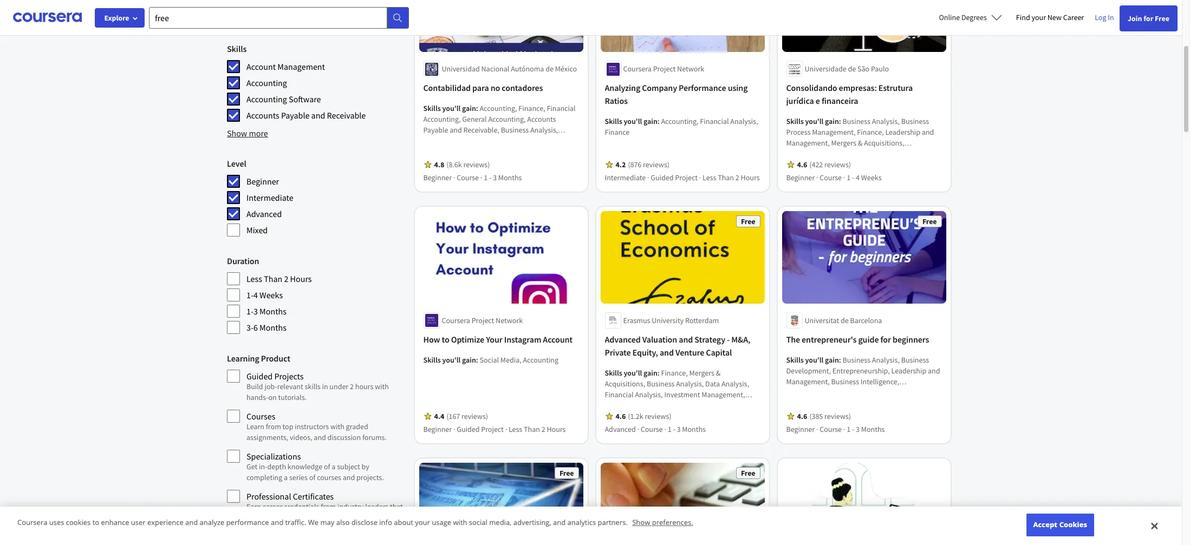 Task type: vqa. For each thing, say whether or not it's contained in the screenshot.


Task type: locate. For each thing, give the bounding box(es) containing it.
1 vertical spatial less
[[247, 274, 262, 285]]

strategy for m&a,
[[709, 401, 735, 411]]

1 vertical spatial 4
[[254, 290, 258, 301]]

& up data
[[717, 368, 721, 378]]

1 for empresas:
[[847, 173, 851, 183]]

course for para
[[457, 173, 479, 183]]

receivable
[[327, 110, 366, 121]]

account inside skills group
[[247, 61, 276, 72]]

1 vertical spatial strategy
[[695, 334, 726, 345]]

2 vertical spatial guided
[[457, 425, 480, 435]]

marketing,
[[644, 401, 678, 411]]

finance, down the entrepreneurship, at the right of the page
[[838, 388, 865, 398]]

weeks down compliance,
[[862, 173, 882, 183]]

accounting down instagram
[[524, 355, 559, 365]]

0 horizontal spatial your
[[289, 513, 303, 523]]

gain for analyzing company performance using ratios
[[644, 117, 658, 127]]

intermediate for intermediate · guided project · less than 2 hours
[[605, 173, 646, 183]]

3 up 6
[[254, 306, 258, 317]]

0 vertical spatial show
[[227, 128, 247, 139]]

guided down 4.2 (876 reviews)
[[651, 173, 674, 183]]

& inside finance, mergers & acquisitions, business analysis, data analysis, financial analysis, investment management, accounting, marketing, strategy, strategy and operations, game theory
[[717, 368, 721, 378]]

company
[[643, 83, 678, 93]]

1 horizontal spatial weeks
[[862, 173, 882, 183]]

months for contabilidad para no contadores
[[499, 173, 522, 183]]

1 horizontal spatial beginner · course · 1 - 3 months
[[787, 425, 886, 435]]

: for analyzing company performance using ratios
[[658, 117, 660, 127]]

skills down the on the right bottom of page
[[787, 355, 804, 365]]

reviews) right the (8.6k
[[464, 160, 490, 170]]

3 down operational
[[494, 173, 497, 183]]

reviews) right (167
[[462, 412, 489, 422]]

strategy inside business analysis, business process management, finance, leadership and management, mergers & acquisitions, regulations and compliance, strategy and operations, entrepreneurial finance, negotiation, reinforcement learning, accounting
[[881, 149, 907, 159]]

find
[[1017, 12, 1031, 22]]

1 horizontal spatial a
[[332, 462, 336, 472]]

career
[[263, 502, 283, 512]]

0 horizontal spatial than
[[264, 274, 283, 285]]

universidade de são paulo
[[805, 64, 890, 74]]

analysis, down using
[[731, 117, 759, 127]]

reviews) up 'beginner · course · 1 - 4 weeks'
[[825, 160, 852, 170]]

0 horizontal spatial beginner · course · 1 - 3 months
[[424, 173, 522, 183]]

advanced valuation and strategy - m&a, private equity, and venture capital
[[605, 334, 751, 358]]

skills up finance at the top
[[605, 117, 623, 127]]

operations, inside finance, mergers & acquisitions, business analysis, data analysis, financial analysis, investment management, accounting, marketing, strategy, strategy and operations, game theory
[[605, 412, 642, 422]]

2 vertical spatial than
[[524, 425, 541, 435]]

2 vertical spatial strategy
[[709, 401, 735, 411]]

explore
[[104, 13, 129, 23]]

coursera for to
[[442, 316, 471, 326]]

0 vertical spatial network
[[678, 64, 705, 74]]

account right instagram
[[544, 334, 573, 345]]

acquisitions, inside finance, mergers & acquisitions, business analysis, data analysis, financial analysis, investment management, accounting, marketing, strategy, strategy and operations, game theory
[[605, 379, 646, 389]]

instagram
[[505, 334, 542, 345]]

leadership inside business analysis, business development, entrepreneurship, leadership and management, business intelligence, entrepreneurial finance, market research, organizational development, planning, accounting
[[892, 366, 927, 376]]

0 vertical spatial to
[[442, 334, 450, 345]]

0 vertical spatial acquisitions,
[[865, 138, 905, 148]]

: down entrepreneur's on the bottom
[[840, 355, 842, 365]]

hours for analyzing company performance using ratios
[[741, 173, 760, 183]]

1 horizontal spatial from
[[321, 502, 336, 512]]

2 1- from the top
[[247, 306, 254, 317]]

skills you'll gain : for advanced
[[605, 368, 662, 378]]

course for empresas:
[[820, 173, 843, 183]]

1-3 months
[[247, 306, 287, 317]]

: for consolidando empresas: estrutura jurídica e financeira
[[840, 117, 842, 127]]

coursera left uses at the left of page
[[17, 518, 47, 528]]

0 horizontal spatial with
[[331, 422, 345, 432]]

0 vertical spatial advanced
[[247, 209, 282, 220]]

0 vertical spatial coursera
[[624, 64, 652, 74]]

gain left social
[[463, 355, 477, 365]]

to
[[442, 334, 450, 345], [93, 518, 99, 528]]

financial down the performance
[[701, 117, 730, 127]]

online degrees
[[940, 12, 987, 22]]

finance, inside accounting, finance, financial accounting, general accounting, accounts payable and receivable, business analysis, financial analysis, operational analysis, planning, account management
[[519, 104, 546, 114]]

0 horizontal spatial 4
[[254, 290, 258, 301]]

1
[[484, 173, 488, 183], [847, 173, 851, 183], [668, 425, 672, 435], [847, 425, 851, 435]]

mergers up data
[[690, 368, 715, 378]]

0 vertical spatial beginner · course · 1 - 3 months
[[424, 173, 522, 183]]

de for for
[[841, 316, 849, 326]]

log in link
[[1090, 11, 1120, 24]]

weeks inside duration group
[[260, 290, 283, 301]]

with up the discussion
[[331, 422, 345, 432]]

beginner · guided project · less than 2 hours
[[424, 425, 566, 435]]

2 horizontal spatial hours
[[741, 173, 760, 183]]

operations, down regulations on the top right
[[787, 160, 824, 170]]

you'll for consolidando empresas: estrutura jurídica e financeira
[[806, 117, 824, 127]]

1 horizontal spatial payable
[[424, 125, 449, 135]]

coursera project network up company
[[624, 64, 705, 74]]

4.2 (876 reviews)
[[616, 160, 670, 170]]

about
[[394, 518, 413, 528]]

accounts down contadores
[[528, 115, 557, 124]]

3 down theory
[[678, 425, 681, 435]]

accounting,
[[480, 104, 518, 114], [424, 115, 461, 124], [489, 115, 526, 124], [662, 117, 699, 127], [605, 401, 643, 411]]

1 horizontal spatial &
[[859, 138, 863, 148]]

1 horizontal spatial network
[[678, 64, 705, 74]]

financeira
[[822, 96, 859, 106]]

from up expertise.
[[321, 502, 336, 512]]

4.6 for the entrepreneur's guide for beginners
[[798, 412, 808, 422]]

skills down private
[[605, 368, 623, 378]]

1 horizontal spatial development,
[[835, 399, 880, 409]]

1 vertical spatial management
[[483, 147, 524, 157]]

intermediate
[[605, 173, 646, 183], [247, 192, 294, 203]]

1 horizontal spatial coursera
[[442, 316, 471, 326]]

2 vertical spatial coursera
[[17, 518, 47, 528]]

and inside finance, mergers & acquisitions, business analysis, data analysis, financial analysis, investment management, accounting, marketing, strategy, strategy and operations, game theory
[[737, 401, 749, 411]]

accounts inside accounting, finance, financial accounting, general accounting, accounts payable and receivable, business analysis, financial analysis, operational analysis, planning, account management
[[528, 115, 557, 124]]

hours
[[741, 173, 760, 183], [290, 274, 312, 285], [547, 425, 566, 435]]

acquisitions,
[[865, 138, 905, 148], [605, 379, 646, 389]]

1 horizontal spatial to
[[442, 334, 450, 345]]

gain for advanced valuation and strategy - m&a, private equity, and venture capital
[[644, 368, 658, 378]]

research,
[[890, 388, 921, 398]]

course for entrepreneur's
[[820, 425, 843, 435]]

using
[[728, 83, 748, 93]]

may
[[321, 518, 335, 528]]

1 vertical spatial beginner · course · 1 - 3 months
[[787, 425, 886, 435]]

earn career credentials from industry leaders that demonstrate your expertise.
[[247, 502, 403, 523]]

beginners
[[893, 334, 930, 345]]

planning, inside business analysis, business development, entrepreneurship, leadership and management, business intelligence, entrepreneurial finance, market research, organizational development, planning, accounting
[[881, 399, 911, 409]]

you'll up process
[[806, 117, 824, 127]]

beginner down (422
[[787, 173, 815, 183]]

0 vertical spatial coursera project network
[[624, 64, 705, 74]]

1 horizontal spatial with
[[375, 382, 389, 392]]

course down game
[[641, 425, 663, 435]]

entrepreneur's
[[802, 334, 857, 345]]

4 down compliance,
[[857, 173, 860, 183]]

: for the entrepreneur's guide for beginners
[[840, 355, 842, 365]]

1 vertical spatial hours
[[290, 274, 312, 285]]

:
[[477, 104, 479, 114], [658, 117, 660, 127], [840, 117, 842, 127], [477, 355, 479, 365], [840, 355, 842, 365], [658, 368, 660, 378]]

0 vertical spatial payable
[[281, 110, 310, 121]]

beginner down 4.8 at the left of page
[[424, 173, 452, 183]]

planning, inside accounting, finance, financial accounting, general accounting, accounts payable and receivable, business analysis, financial analysis, operational analysis, planning, account management
[[424, 147, 454, 157]]

·
[[454, 173, 456, 183], [481, 173, 483, 183], [648, 173, 650, 183], [700, 173, 702, 183], [817, 173, 819, 183], [844, 173, 846, 183], [454, 425, 456, 435], [506, 425, 508, 435], [638, 425, 640, 435], [665, 425, 667, 435], [817, 425, 819, 435], [844, 425, 846, 435]]

theory
[[664, 412, 686, 422]]

0 horizontal spatial &
[[717, 368, 721, 378]]

skills down how
[[424, 355, 441, 365]]

1 vertical spatial guided
[[247, 371, 273, 382]]

: down financeira
[[840, 117, 842, 127]]

0 horizontal spatial management
[[278, 61, 325, 72]]

2 horizontal spatial your
[[1032, 12, 1047, 22]]

1 horizontal spatial hours
[[547, 425, 566, 435]]

strategy down data
[[709, 401, 735, 411]]

project up "your"
[[472, 316, 495, 326]]

from inside 'learn from top instructors with graded assignments, videos, and discussion forums.'
[[266, 422, 281, 432]]

planning, for contabilidad para no contadores
[[424, 147, 454, 157]]

gain
[[463, 104, 477, 114], [644, 117, 658, 127], [826, 117, 840, 127], [463, 355, 477, 365], [826, 355, 840, 365], [644, 368, 658, 378]]

- for consolidando empresas: estrutura jurídica e financeira
[[853, 173, 855, 183]]

management up software
[[278, 61, 325, 72]]

beginner
[[424, 173, 452, 183], [787, 173, 815, 183], [247, 176, 279, 187], [424, 425, 452, 435], [787, 425, 815, 435]]

- down 4.8 (8.6k reviews)
[[490, 173, 492, 183]]

network up the performance
[[678, 64, 705, 74]]

1 1- from the top
[[247, 290, 254, 301]]

- for contabilidad para no contadores
[[490, 173, 492, 183]]

payable inside skills group
[[281, 110, 310, 121]]

duration
[[227, 256, 259, 267]]

regulations
[[787, 149, 824, 159]]

months down market
[[862, 425, 886, 435]]

development, up organizational
[[787, 366, 832, 376]]

management, inside business analysis, business development, entrepreneurship, leadership and management, business intelligence, entrepreneurial finance, market research, organizational development, planning, accounting
[[787, 377, 830, 387]]

in-
[[259, 462, 267, 472]]

show inside button
[[227, 128, 247, 139]]

financial up (1.2k
[[605, 390, 634, 400]]

entrepreneurial up reinforcement
[[825, 160, 875, 170]]

skills you'll gain :
[[424, 104, 480, 114], [605, 117, 662, 127], [787, 117, 843, 127], [787, 355, 843, 365], [605, 368, 662, 378]]

operations, inside business analysis, business process management, finance, leadership and management, mergers & acquisitions, regulations and compliance, strategy and operations, entrepreneurial finance, negotiation, reinforcement learning, accounting
[[787, 160, 824, 170]]

strategy inside advanced valuation and strategy - m&a, private equity, and venture capital
[[695, 334, 726, 345]]

1 vertical spatial planning,
[[881, 399, 911, 409]]

management, up organizational
[[787, 377, 830, 387]]

beginner down more
[[247, 176, 279, 187]]

with inside 'learn from top instructors with graded assignments, videos, and discussion forums.'
[[331, 422, 345, 432]]

1 vertical spatial from
[[321, 502, 336, 512]]

hands-
[[247, 393, 269, 403]]

more
[[249, 128, 268, 139]]

1 horizontal spatial operations,
[[787, 160, 824, 170]]

weeks
[[862, 173, 882, 183], [260, 290, 283, 301]]

coursera project network for optimize
[[442, 316, 523, 326]]

1 vertical spatial show
[[633, 518, 651, 528]]

instructors
[[295, 422, 329, 432]]

1 vertical spatial weeks
[[260, 290, 283, 301]]

beginner · course · 1 - 3 months down 4.8 (8.6k reviews)
[[424, 173, 522, 183]]

& up compliance,
[[859, 138, 863, 148]]

reviews) for empresas:
[[825, 160, 852, 170]]

leadership up research,
[[892, 366, 927, 376]]

1 vertical spatial coursera project network
[[442, 316, 523, 326]]

and inside skills group
[[311, 110, 325, 121]]

accounting right learning,
[[907, 171, 942, 181]]

universitat de barcelona
[[805, 316, 883, 326]]

1 horizontal spatial account
[[455, 147, 481, 157]]

business down the entrepreneurship, at the right of the page
[[832, 377, 860, 387]]

0 horizontal spatial a
[[284, 473, 288, 483]]

coursera image
[[13, 9, 82, 26]]

2 horizontal spatial than
[[718, 173, 735, 183]]

management
[[278, 61, 325, 72], [483, 147, 524, 157]]

gain down equity,
[[644, 368, 658, 378]]

0 horizontal spatial operations,
[[605, 412, 642, 422]]

for
[[1144, 14, 1154, 23], [881, 334, 892, 345]]

1 vertical spatial with
[[331, 422, 345, 432]]

2 vertical spatial advanced
[[605, 425, 636, 435]]

level group
[[227, 157, 404, 237]]

0 vertical spatial than
[[718, 173, 735, 183]]

months for the entrepreneur's guide for beginners
[[862, 425, 886, 435]]

business up marketing, on the bottom of the page
[[647, 379, 675, 389]]

1 vertical spatial advanced
[[605, 334, 641, 345]]

guided
[[651, 173, 674, 183], [247, 371, 273, 382], [457, 425, 480, 435]]

in
[[1109, 12, 1115, 22]]

0 vertical spatial less
[[703, 173, 717, 183]]

less inside duration group
[[247, 274, 262, 285]]

analytics
[[568, 518, 596, 528]]

coursera for company
[[624, 64, 652, 74]]

intermediate inside level group
[[247, 192, 294, 203]]

planning,
[[424, 147, 454, 157], [881, 399, 911, 409]]

business down beginners
[[902, 355, 930, 365]]

you'll up finance at the top
[[624, 117, 643, 127]]

guided for how
[[457, 425, 480, 435]]

gain for the entrepreneur's guide for beginners
[[826, 355, 840, 365]]

payable
[[281, 110, 310, 121], [424, 125, 449, 135]]

business inside accounting, finance, financial accounting, general accounting, accounts payable and receivable, business analysis, financial analysis, operational analysis, planning, account management
[[501, 125, 529, 135]]

beginner for how to optimize your instagram account
[[424, 425, 452, 435]]

accounts up more
[[247, 110, 280, 121]]

4.8
[[435, 160, 445, 170]]

strategy up capital
[[695, 334, 726, 345]]

private
[[605, 347, 631, 358]]

accounts inside skills group
[[247, 110, 280, 121]]

learning product group
[[227, 352, 404, 528]]

account inside accounting, finance, financial accounting, general accounting, accounts payable and receivable, business analysis, financial analysis, operational analysis, planning, account management
[[455, 147, 481, 157]]

guided down 4.4 (167 reviews)
[[457, 425, 480, 435]]

contabilidad para no contadores
[[424, 83, 544, 93]]

: for contabilidad para no contadores
[[477, 104, 479, 114]]

analysis, down consolidando empresas: estrutura jurídica e financeira 'link'
[[873, 117, 900, 127]]

professional certificates
[[247, 492, 334, 502]]

reviews) right (385
[[825, 412, 852, 422]]

from inside earn career credentials from industry leaders that demonstrate your expertise.
[[321, 502, 336, 512]]

skills you'll gain : down entrepreneur's on the bottom
[[787, 355, 843, 365]]

hours inside duration group
[[290, 274, 312, 285]]

1 horizontal spatial less
[[509, 425, 523, 435]]

0 horizontal spatial account
[[247, 61, 276, 72]]

financial
[[547, 104, 576, 114], [701, 117, 730, 127], [424, 136, 453, 146], [605, 390, 634, 400]]

0 vertical spatial 1-
[[247, 290, 254, 301]]

analysis,
[[731, 117, 759, 127], [873, 117, 900, 127], [531, 125, 559, 135], [454, 136, 482, 146], [523, 136, 550, 146], [873, 355, 900, 365], [677, 379, 704, 389], [722, 379, 750, 389], [636, 390, 663, 400]]

accounting, up operational
[[489, 115, 526, 124]]

beginner down 4.4
[[424, 425, 452, 435]]

cookies
[[1060, 521, 1088, 530]]

0 horizontal spatial payable
[[281, 110, 310, 121]]

barcelona
[[851, 316, 883, 326]]

advanced inside advanced valuation and strategy - m&a, private equity, and venture capital
[[605, 334, 641, 345]]

4.6 down regulations on the top right
[[798, 160, 808, 170]]

entrepreneurial
[[825, 160, 875, 170], [787, 388, 837, 398]]

1 horizontal spatial acquisitions,
[[865, 138, 905, 148]]

1 vertical spatial of
[[309, 473, 316, 483]]

skills
[[227, 43, 247, 54], [424, 104, 441, 114], [605, 117, 623, 127], [787, 117, 804, 127], [424, 355, 441, 365], [787, 355, 804, 365], [605, 368, 623, 378]]

a left the series
[[284, 473, 288, 483]]

skills you'll gain : up finance at the top
[[605, 117, 662, 127]]

months down theory
[[683, 425, 706, 435]]

you'll for contabilidad para no contadores
[[443, 104, 461, 114]]

accounting, inside finance, mergers & acquisitions, business analysis, data analysis, financial analysis, investment management, accounting, marketing, strategy, strategy and operations, game theory
[[605, 401, 643, 411]]

1 vertical spatial entrepreneurial
[[787, 388, 837, 398]]

skills inside group
[[227, 43, 247, 54]]

months up 3-6 months on the bottom left of page
[[260, 306, 287, 317]]

None search field
[[149, 7, 409, 28]]

1 horizontal spatial intermediate
[[605, 173, 646, 183]]

1 horizontal spatial guided
[[457, 425, 480, 435]]

de left barcelona
[[841, 316, 849, 326]]

0 horizontal spatial mergers
[[690, 368, 715, 378]]

0 horizontal spatial for
[[881, 334, 892, 345]]

1 vertical spatial leadership
[[892, 366, 927, 376]]

with right "hours"
[[375, 382, 389, 392]]

skills for contabilidad para no contadores
[[424, 104, 441, 114]]

1 horizontal spatial coursera project network
[[624, 64, 705, 74]]

0 vertical spatial 4
[[857, 173, 860, 183]]

payable down software
[[281, 110, 310, 121]]

specializations
[[247, 451, 301, 462]]

leadership down estrutura
[[886, 128, 921, 137]]

&
[[859, 138, 863, 148], [717, 368, 721, 378]]

you'll down contabilidad
[[443, 104, 461, 114]]

and inside 'learn from top instructors with graded assignments, videos, and discussion forums.'
[[314, 433, 326, 443]]

accounting down organizational
[[787, 410, 822, 419]]

subject
[[337, 462, 360, 472]]

receivable,
[[464, 125, 500, 135]]

1 vertical spatial &
[[717, 368, 721, 378]]

you'll for advanced valuation and strategy - m&a, private equity, and venture capital
[[624, 368, 643, 378]]

1 for para
[[484, 173, 488, 183]]

mergers inside business analysis, business process management, finance, leadership and management, mergers & acquisitions, regulations and compliance, strategy and operations, entrepreneurial finance, negotiation, reinforcement learning, accounting
[[832, 138, 857, 148]]

account up 4.8 (8.6k reviews)
[[455, 147, 481, 157]]

2 vertical spatial hours
[[547, 425, 566, 435]]

2 horizontal spatial coursera
[[624, 64, 652, 74]]

1 down 4.8 (8.6k reviews)
[[484, 173, 488, 183]]

financial inside accounting, financial analysis, finance
[[701, 117, 730, 127]]

0 horizontal spatial planning,
[[424, 147, 454, 157]]

with left social
[[453, 518, 467, 528]]

0 vertical spatial from
[[266, 422, 281, 432]]

beginner for the entrepreneur's guide for beginners
[[787, 425, 815, 435]]

with
[[375, 382, 389, 392], [331, 422, 345, 432], [453, 518, 467, 528]]

intermediate up mixed
[[247, 192, 294, 203]]

of up courses
[[324, 462, 330, 472]]

(422
[[810, 160, 824, 170]]

your
[[1032, 12, 1047, 22], [289, 513, 303, 523], [415, 518, 430, 528]]

1 down compliance,
[[847, 173, 851, 183]]

entrepreneurial inside business analysis, business development, entrepreneurship, leadership and management, business intelligence, entrepreneurial finance, market research, organizational development, planning, accounting
[[787, 388, 837, 398]]

4.6 left (385
[[798, 412, 808, 422]]

0 horizontal spatial guided
[[247, 371, 273, 382]]

projects
[[274, 371, 304, 382]]

4 inside duration group
[[254, 290, 258, 301]]

0 horizontal spatial intermediate
[[247, 192, 294, 203]]

strategy
[[881, 149, 907, 159], [695, 334, 726, 345], [709, 401, 735, 411]]

2 vertical spatial with
[[453, 518, 467, 528]]

1- for 4
[[247, 290, 254, 301]]

strategy inside finance, mergers & acquisitions, business analysis, data analysis, financial analysis, investment management, accounting, marketing, strategy, strategy and operations, game theory
[[709, 401, 735, 411]]

0 vertical spatial with
[[375, 382, 389, 392]]

0 vertical spatial planning,
[[424, 147, 454, 157]]

coursera uses cookies to enhance user experience and analyze performance and traffic. we may also disclose info about your usage with social media, advertising, and analytics partners. show preferences.
[[17, 518, 694, 528]]

: for advanced valuation and strategy - m&a, private equity, and venture capital
[[658, 368, 660, 378]]

1 vertical spatial development,
[[835, 399, 880, 409]]

2 horizontal spatial account
[[544, 334, 573, 345]]

de left são
[[849, 64, 857, 74]]

1 horizontal spatial show
[[633, 518, 651, 528]]

mixed
[[247, 225, 268, 236]]

0 vertical spatial account
[[247, 61, 276, 72]]

cookies
[[66, 518, 91, 528]]

course down 4.6 (385 reviews)
[[820, 425, 843, 435]]

beginner for contabilidad para no contadores
[[424, 173, 452, 183]]

0 horizontal spatial of
[[309, 473, 316, 483]]

4.6 (422 reviews)
[[798, 160, 852, 170]]

show more button
[[227, 127, 268, 140]]

advanced inside level group
[[247, 209, 282, 220]]

0 vertical spatial weeks
[[862, 173, 882, 183]]

0 horizontal spatial from
[[266, 422, 281, 432]]

entrepreneurial up organizational
[[787, 388, 837, 398]]

beginner · course · 1 - 3 months for para
[[424, 173, 522, 183]]

payable inside accounting, finance, financial accounting, general accounting, accounts payable and receivable, business analysis, financial analysis, operational analysis, planning, account management
[[424, 125, 449, 135]]

management inside accounting, finance, financial accounting, general accounting, accounts payable and receivable, business analysis, financial analysis, operational analysis, planning, account management
[[483, 147, 524, 157]]

reviews) for company
[[644, 160, 670, 170]]

são
[[858, 64, 870, 74]]

get in-depth knowledge of a subject by completing a series of courses and projects.
[[247, 462, 384, 483]]

months for advanced valuation and strategy - m&a, private equity, and venture capital
[[683, 425, 706, 435]]

accept cookies
[[1034, 521, 1088, 530]]

job-
[[265, 382, 277, 392]]

beginner down (385
[[787, 425, 815, 435]]

reviews) for valuation
[[646, 412, 672, 422]]

0 vertical spatial management
[[278, 61, 325, 72]]

0 vertical spatial &
[[859, 138, 863, 148]]

for right join
[[1144, 14, 1154, 23]]

- left m&a,
[[728, 334, 730, 345]]

accounts payable and receivable
[[247, 110, 366, 121]]

- down theory
[[674, 425, 676, 435]]

1 for valuation
[[668, 425, 672, 435]]

0 horizontal spatial show
[[227, 128, 247, 139]]

analysis, up intelligence, at right
[[873, 355, 900, 365]]

0 horizontal spatial to
[[93, 518, 99, 528]]

product
[[261, 353, 290, 364]]

gain for contabilidad para no contadores
[[463, 104, 477, 114]]

show left more
[[227, 128, 247, 139]]

consolidando empresas: estrutura jurídica e financeira link
[[787, 82, 943, 108]]

accounting, down "contabilidad para no contadores" link
[[480, 104, 518, 114]]

experience
[[147, 518, 184, 528]]

0 horizontal spatial acquisitions,
[[605, 379, 646, 389]]

0 vertical spatial mergers
[[832, 138, 857, 148]]

that
[[390, 502, 403, 512]]

1 vertical spatial mergers
[[690, 368, 715, 378]]

assignments,
[[247, 433, 288, 443]]



Task type: describe. For each thing, give the bounding box(es) containing it.
business down financeira
[[843, 117, 871, 127]]

6
[[254, 322, 258, 333]]

degrees
[[962, 12, 987, 22]]

skills for analyzing company performance using ratios
[[605, 117, 623, 127]]

1 horizontal spatial your
[[415, 518, 430, 528]]

advertising,
[[514, 518, 552, 528]]

4.4 (167 reviews)
[[435, 412, 489, 422]]

venture
[[676, 347, 705, 358]]

software
[[289, 94, 321, 105]]

entrepreneurial inside business analysis, business process management, finance, leadership and management, mergers & acquisitions, regulations and compliance, strategy and operations, entrepreneurial finance, negotiation, reinforcement learning, accounting
[[825, 160, 875, 170]]

data
[[706, 379, 721, 389]]

skills for advanced valuation and strategy - m&a, private equity, and venture capital
[[605, 368, 623, 378]]

professional
[[247, 492, 291, 502]]

accounting inside business analysis, business process management, finance, leadership and management, mergers & acquisitions, regulations and compliance, strategy and operations, entrepreneurial finance, negotiation, reinforcement learning, accounting
[[907, 171, 942, 181]]

under
[[330, 382, 349, 392]]

beginner · course · 1 - 3 months for entrepreneur's
[[787, 425, 886, 435]]

less for how to optimize your instagram account
[[509, 425, 523, 435]]

duration group
[[227, 255, 404, 335]]

1 horizontal spatial 4
[[857, 173, 860, 183]]

accounting, inside accounting, financial analysis, finance
[[662, 117, 699, 127]]

guided projects
[[247, 371, 304, 382]]

skills for consolidando empresas: estrutura jurídica e financeira
[[787, 117, 804, 127]]

show more
[[227, 128, 268, 139]]

find your new career
[[1017, 12, 1085, 22]]

2 horizontal spatial with
[[453, 518, 467, 528]]

finance, mergers & acquisitions, business analysis, data analysis, financial analysis, investment management, accounting, marketing, strategy, strategy and operations, game theory
[[605, 368, 750, 422]]

3 for advanced
[[678, 425, 681, 435]]

2 inside duration group
[[284, 274, 289, 285]]

optimize
[[452, 334, 485, 345]]

4.6 for advanced valuation and strategy - m&a, private equity, and venture capital
[[616, 412, 626, 422]]

1 vertical spatial a
[[284, 473, 288, 483]]

accept
[[1034, 521, 1058, 530]]

(385
[[810, 412, 824, 422]]

series
[[289, 473, 308, 483]]

skills you'll gain : for contabilidad
[[424, 104, 480, 114]]

online degrees button
[[931, 5, 1011, 29]]

mergers inside finance, mergers & acquisitions, business analysis, data analysis, financial analysis, investment management, accounting, marketing, strategy, strategy and operations, game theory
[[690, 368, 715, 378]]

leadership inside business analysis, business process management, finance, leadership and management, mergers & acquisitions, regulations and compliance, strategy and operations, entrepreneurial finance, negotiation, reinforcement learning, accounting
[[886, 128, 921, 137]]

your
[[487, 334, 503, 345]]

intelligence,
[[861, 377, 900, 387]]

credentials
[[284, 502, 319, 512]]

project down accounting, financial analysis, finance
[[676, 173, 698, 183]]

3 inside duration group
[[254, 306, 258, 317]]

with inside "build job-relevant skills in under 2 hours with hands-on tutorials."
[[375, 382, 389, 392]]

social
[[480, 355, 499, 365]]

join
[[1128, 14, 1143, 23]]

disclose
[[352, 518, 378, 528]]

gain for consolidando empresas: estrutura jurídica e financeira
[[826, 117, 840, 127]]

0 horizontal spatial coursera
[[17, 518, 47, 528]]

and inside accounting, finance, financial accounting, general accounting, accounts payable and receivable, business analysis, financial analysis, operational analysis, planning, account management
[[450, 125, 462, 135]]

planning, for the entrepreneur's guide for beginners
[[881, 399, 911, 409]]

strategy,
[[679, 401, 707, 411]]

find your new career link
[[1011, 11, 1090, 24]]

skills you'll gain : for consolidando
[[787, 117, 843, 127]]

earn
[[247, 502, 261, 512]]

and inside get in-depth knowledge of a subject by completing a series of courses and projects.
[[343, 473, 355, 483]]

accounting, down contabilidad
[[424, 115, 461, 124]]

get
[[247, 462, 258, 472]]

analysis, down contadores
[[531, 125, 559, 135]]

less than 2 hours
[[247, 274, 312, 285]]

reviews) for para
[[464, 160, 490, 170]]

1- for 3
[[247, 306, 254, 317]]

the entrepreneur's guide for beginners link
[[787, 333, 943, 346]]

you'll for the entrepreneur's guide for beginners
[[806, 355, 824, 365]]

4.6 (1.2k reviews)
[[616, 412, 672, 422]]

strategy for financeira
[[881, 149, 907, 159]]

business analysis, business process management, finance, leadership and management, mergers & acquisitions, regulations and compliance, strategy and operations, entrepreneurial finance, negotiation, reinforcement learning, accounting
[[787, 117, 942, 181]]

also
[[336, 518, 350, 528]]

organizational
[[787, 399, 833, 409]]

management, down financeira
[[813, 128, 856, 137]]

beginner for consolidando empresas: estrutura jurídica e financeira
[[787, 173, 815, 183]]

completing
[[247, 473, 283, 483]]

analysis, inside business analysis, business process management, finance, leadership and management, mergers & acquisitions, regulations and compliance, strategy and operations, entrepreneurial finance, negotiation, reinforcement learning, accounting
[[873, 117, 900, 127]]

analysis, down receivable,
[[454, 136, 482, 146]]

skills you'll gain : social media, accounting
[[424, 355, 559, 365]]

learning product
[[227, 353, 290, 364]]

less for analyzing company performance using ratios
[[703, 173, 717, 183]]

4.6 for consolidando empresas: estrutura jurídica e financeira
[[798, 160, 808, 170]]

analysis, up marketing, on the bottom of the page
[[636, 390, 663, 400]]

accounting up accounting software on the left of the page
[[247, 78, 287, 88]]

accounting inside business analysis, business development, entrepreneurship, leadership and management, business intelligence, entrepreneurial finance, market research, organizational development, planning, accounting
[[787, 410, 822, 419]]

network for performance
[[678, 64, 705, 74]]

consolidando empresas: estrutura jurídica e financeira
[[787, 83, 914, 106]]

management, up regulations on the top right
[[787, 138, 830, 148]]

& inside business analysis, business process management, finance, leadership and management, mergers & acquisitions, regulations and compliance, strategy and operations, entrepreneurial finance, negotiation, reinforcement learning, accounting
[[859, 138, 863, 148]]

de left méxico
[[546, 64, 554, 74]]

operational
[[483, 136, 521, 146]]

1 vertical spatial to
[[93, 518, 99, 528]]

financial down méxico
[[547, 104, 576, 114]]

universidad nacional autónoma de méxico
[[442, 64, 578, 74]]

business up the entrepreneurship, at the right of the page
[[843, 355, 871, 365]]

3 for contabilidad
[[494, 173, 497, 183]]

how to optimize your instagram account
[[424, 334, 573, 345]]

guided for analyzing
[[651, 173, 674, 183]]

hours
[[355, 382, 374, 392]]

project up company
[[654, 64, 676, 74]]

business inside finance, mergers & acquisitions, business analysis, data analysis, financial analysis, investment management, accounting, marketing, strategy, strategy and operations, game theory
[[647, 379, 675, 389]]

finance, up compliance,
[[858, 128, 885, 137]]

tutorials.
[[278, 393, 307, 403]]

reviews) for to
[[462, 412, 489, 422]]

finance
[[605, 128, 630, 137]]

operations, for advanced valuation and strategy - m&a, private equity, and venture capital
[[605, 412, 642, 422]]

rotterdam
[[686, 316, 720, 326]]

accept cookies button
[[1027, 515, 1095, 537]]

- inside advanced valuation and strategy - m&a, private equity, and venture capital
[[728, 334, 730, 345]]

project down 4.4 (167 reviews)
[[482, 425, 504, 435]]

than for how to optimize your instagram account
[[524, 425, 541, 435]]

analyzing company performance using ratios
[[605, 83, 748, 106]]

social
[[469, 518, 488, 528]]

4.4
[[435, 412, 445, 422]]

advanced valuation and strategy - m&a, private equity, and venture capital link
[[605, 333, 761, 359]]

skills group
[[227, 42, 404, 122]]

graded
[[346, 422, 368, 432]]

reinforcement
[[828, 171, 874, 181]]

advanced for advanced valuation and strategy - m&a, private equity, and venture capital
[[605, 334, 641, 345]]

skills you'll gain : for analyzing
[[605, 117, 662, 127]]

financial up 4.8 at the left of page
[[424, 136, 453, 146]]

and inside business analysis, business development, entrepreneurship, leadership and management, business intelligence, entrepreneurial finance, market research, organizational development, planning, accounting
[[929, 366, 941, 376]]

network for optimize
[[496, 316, 523, 326]]

your inside earn career credentials from industry leaders that demonstrate your expertise.
[[289, 513, 303, 523]]

acquisitions, inside business analysis, business process management, finance, leadership and management, mergers & acquisitions, regulations and compliance, strategy and operations, entrepreneurial finance, negotiation, reinforcement learning, accounting
[[865, 138, 905, 148]]

skills you'll gain : for the
[[787, 355, 843, 365]]

partners.
[[598, 518, 628, 528]]

accounting, finance, financial accounting, general accounting, accounts payable and receivable, business analysis, financial analysis, operational analysis, planning, account management
[[424, 104, 576, 157]]

media,
[[490, 518, 512, 528]]

user
[[131, 518, 146, 528]]

than for analyzing company performance using ratios
[[718, 173, 735, 183]]

show preferences. link
[[633, 518, 694, 528]]

0 horizontal spatial development,
[[787, 366, 832, 376]]

1 vertical spatial for
[[881, 334, 892, 345]]

intermediate for intermediate
[[247, 192, 294, 203]]

finance, inside finance, mergers & acquisitions, business analysis, data analysis, financial analysis, investment management, accounting, marketing, strategy, strategy and operations, game theory
[[662, 368, 688, 378]]

learning,
[[876, 171, 905, 181]]

beginner inside level group
[[247, 176, 279, 187]]

0 vertical spatial of
[[324, 462, 330, 472]]

course for valuation
[[641, 425, 663, 435]]

consolidando
[[787, 83, 838, 93]]

skills for the entrepreneur's guide for beginners
[[787, 355, 804, 365]]

general
[[463, 115, 487, 124]]

new
[[1048, 12, 1062, 22]]

advanced for advanced
[[247, 209, 282, 220]]

2 inside "build job-relevant skills in under 2 hours with hands-on tutorials."
[[350, 382, 354, 392]]

advanced for advanced · course · 1 - 3 months
[[605, 425, 636, 435]]

4.2
[[616, 160, 626, 170]]

intermediate · guided project · less than 2 hours
[[605, 173, 760, 183]]

management inside skills group
[[278, 61, 325, 72]]

0 vertical spatial a
[[332, 462, 336, 472]]

operations, for consolidando empresas: estrutura jurídica e financeira
[[787, 160, 824, 170]]

than inside duration group
[[264, 274, 283, 285]]

learn from top instructors with graded assignments, videos, and discussion forums.
[[247, 422, 387, 443]]

- for the entrepreneur's guide for beginners
[[853, 425, 855, 435]]

performance
[[226, 518, 269, 528]]

coursera project network for performance
[[624, 64, 705, 74]]

knowledge
[[288, 462, 323, 472]]

usage
[[432, 518, 452, 528]]

entrepreneurship,
[[833, 366, 891, 376]]

we
[[308, 518, 319, 528]]

finance, inside business analysis, business development, entrepreneurship, leadership and management, business intelligence, entrepreneurial finance, market research, organizational development, planning, accounting
[[838, 388, 865, 398]]

- for advanced valuation and strategy - m&a, private equity, and venture capital
[[674, 425, 676, 435]]

e
[[816, 96, 821, 106]]

estrutura
[[879, 83, 914, 93]]

management, inside finance, mergers & acquisitions, business analysis, data analysis, financial analysis, investment management, accounting, marketing, strategy, strategy and operations, game theory
[[702, 390, 746, 400]]

by
[[362, 462, 370, 472]]

career
[[1064, 12, 1085, 22]]

finance, up learning,
[[877, 160, 904, 170]]

accounting up more
[[247, 94, 287, 105]]

guided inside learning product group
[[247, 371, 273, 382]]

de for jurídica
[[849, 64, 857, 74]]

level
[[227, 158, 246, 169]]

build job-relevant skills in under 2 hours with hands-on tutorials.
[[247, 382, 389, 403]]

reviews) for entrepreneur's
[[825, 412, 852, 422]]

depth
[[267, 462, 286, 472]]

preferences.
[[652, 518, 694, 528]]

hours for how to optimize your instagram account
[[547, 425, 566, 435]]

1 for entrepreneur's
[[847, 425, 851, 435]]

financial inside finance, mergers & acquisitions, business analysis, data analysis, financial analysis, investment management, accounting, marketing, strategy, strategy and operations, game theory
[[605, 390, 634, 400]]

0 vertical spatial for
[[1144, 14, 1154, 23]]

analysis, inside business analysis, business development, entrepreneurship, leadership and management, business intelligence, entrepreneurial finance, market research, organizational development, planning, accounting
[[873, 355, 900, 365]]

analysis, right operational
[[523, 136, 550, 146]]

méxico
[[556, 64, 578, 74]]

3 for the
[[857, 425, 860, 435]]

universidad
[[442, 64, 480, 74]]

game
[[644, 412, 662, 422]]

months right 6
[[260, 322, 287, 333]]

: left social
[[477, 355, 479, 365]]

analysis, right data
[[722, 379, 750, 389]]

you'll down optimize
[[443, 355, 461, 365]]

business down estrutura
[[902, 117, 930, 127]]

What do you want to learn? text field
[[149, 7, 388, 28]]

analyze
[[200, 518, 225, 528]]

you'll for analyzing company performance using ratios
[[624, 117, 643, 127]]

join for free
[[1128, 14, 1170, 23]]

2 vertical spatial account
[[544, 334, 573, 345]]

certificates
[[293, 492, 334, 502]]

analysis, inside accounting, financial analysis, finance
[[731, 117, 759, 127]]

analysis, up investment at bottom right
[[677, 379, 704, 389]]



